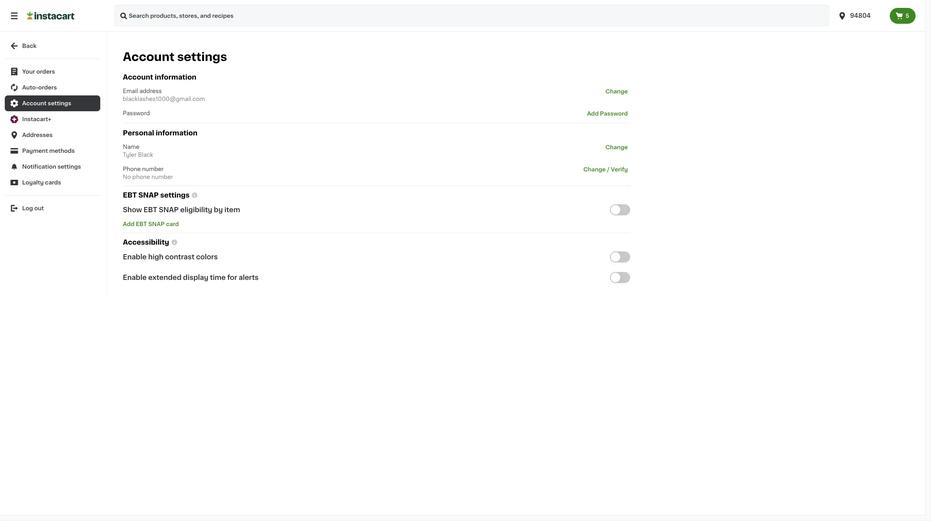 Task type: vqa. For each thing, say whether or not it's contained in the screenshot.
Personal information on the left of the page
yes



Task type: describe. For each thing, give the bounding box(es) containing it.
ebt for show
[[144, 207, 157, 213]]

email
[[123, 88, 138, 94]]

by
[[214, 207, 223, 213]]

instacart logo image
[[27, 11, 75, 21]]

snap for show ebt snap eligibility by item
[[159, 207, 179, 213]]

show ebt snap eligibility by item
[[123, 207, 240, 213]]

0 vertical spatial number
[[142, 167, 164, 172]]

extended
[[148, 275, 182, 281]]

black
[[138, 152, 153, 158]]

contrast
[[165, 254, 195, 261]]

notification
[[22, 164, 56, 170]]

add for add password
[[587, 111, 599, 117]]

orders for your orders
[[36, 69, 55, 75]]

log out link
[[5, 201, 100, 217]]

tyler
[[123, 152, 137, 158]]

phone
[[132, 175, 150, 180]]

eligibility
[[180, 207, 212, 213]]

ebt for add
[[136, 222, 147, 227]]

your orders
[[22, 69, 55, 75]]

0 vertical spatial snap
[[138, 192, 159, 199]]

add password
[[587, 111, 628, 117]]

account settings link
[[5, 96, 100, 111]]

settings inside 'link'
[[48, 101, 71, 106]]

1 94804 button from the left
[[833, 5, 890, 27]]

your
[[22, 69, 35, 75]]

change button for account information
[[603, 87, 631, 96]]

instacart+
[[22, 117, 51, 122]]

payment
[[22, 148, 48, 154]]

item
[[225, 207, 240, 213]]

personal
[[123, 130, 154, 137]]

information for personal information
[[156, 130, 198, 137]]

auto-orders
[[22, 85, 57, 90]]

5
[[906, 13, 910, 19]]

addresses
[[22, 132, 53, 138]]

instacart+ link
[[5, 111, 100, 127]]

1 horizontal spatial account settings
[[123, 51, 227, 63]]

0 vertical spatial account
[[123, 51, 175, 63]]

high
[[148, 254, 164, 261]]

methods
[[49, 148, 75, 154]]

add password button
[[585, 109, 631, 118]]

94804
[[851, 13, 871, 19]]

snap for add ebt snap card
[[148, 222, 165, 227]]

auto-orders link
[[5, 80, 100, 96]]

change / verify button
[[581, 165, 631, 174]]

log out
[[22, 206, 44, 211]]

alerts
[[239, 275, 259, 281]]

address
[[139, 88, 162, 94]]

enable high contrast colors
[[123, 254, 218, 261]]

1 vertical spatial account
[[123, 74, 153, 81]]

show
[[123, 207, 142, 213]]

1 vertical spatial number
[[152, 175, 173, 180]]



Task type: locate. For each thing, give the bounding box(es) containing it.
0 vertical spatial account settings
[[123, 51, 227, 63]]

orders up auto-orders
[[36, 69, 55, 75]]

1 vertical spatial snap
[[159, 207, 179, 213]]

1 vertical spatial add
[[123, 222, 135, 227]]

account settings inside 'link'
[[22, 101, 71, 106]]

ebt snap settings
[[123, 192, 190, 199]]

5 button
[[890, 8, 916, 24]]

change button up add password
[[603, 87, 631, 96]]

ebt up show
[[123, 192, 137, 199]]

number
[[142, 167, 164, 172], [152, 175, 173, 180]]

0 horizontal spatial account settings
[[22, 101, 71, 106]]

account
[[123, 51, 175, 63], [123, 74, 153, 81], [22, 101, 46, 106]]

phone
[[123, 167, 141, 172]]

settings
[[177, 51, 227, 63], [48, 101, 71, 106], [58, 164, 81, 170], [160, 192, 190, 199]]

display
[[183, 275, 208, 281]]

1 vertical spatial account settings
[[22, 101, 71, 106]]

verify
[[611, 167, 628, 173]]

0 vertical spatial change button
[[603, 87, 631, 96]]

account inside 'link'
[[22, 101, 46, 106]]

notification settings link
[[5, 159, 100, 175]]

change button
[[603, 87, 631, 96], [603, 143, 631, 152]]

1 vertical spatial ebt
[[144, 207, 157, 213]]

enable for enable high contrast colors
[[123, 254, 147, 261]]

back link
[[5, 38, 100, 54]]

auto-
[[22, 85, 38, 90]]

2 change button from the top
[[603, 143, 631, 152]]

blacklashes1000@gmail.com
[[123, 96, 205, 102]]

change up verify
[[606, 145, 628, 150]]

account settings up account information at the left of the page
[[123, 51, 227, 63]]

email address blacklashes1000@gmail.com
[[123, 88, 205, 102]]

personal information
[[123, 130, 198, 137]]

account settings
[[123, 51, 227, 63], [22, 101, 71, 106]]

number up the ebt snap settings
[[152, 175, 173, 180]]

account information
[[123, 74, 196, 81]]

1 change button from the top
[[603, 87, 631, 96]]

add ebt snap card
[[123, 222, 179, 227]]

name
[[123, 144, 139, 150]]

change button up verify
[[603, 143, 631, 152]]

accessibility
[[123, 240, 169, 246]]

notification settings
[[22, 164, 81, 170]]

change
[[606, 89, 628, 94], [606, 145, 628, 150], [584, 167, 606, 173]]

2 vertical spatial snap
[[148, 222, 165, 227]]

phone number no phone number
[[123, 167, 173, 180]]

0 vertical spatial add
[[587, 111, 599, 117]]

2 vertical spatial account
[[22, 101, 46, 106]]

information down the blacklashes1000@gmail.com
[[156, 130, 198, 137]]

loyalty
[[22, 180, 44, 186]]

2 vertical spatial ebt
[[136, 222, 147, 227]]

0 horizontal spatial add
[[123, 222, 135, 227]]

information for account information
[[155, 74, 196, 81]]

name tyler black
[[123, 144, 153, 158]]

enable left extended
[[123, 275, 147, 281]]

addresses link
[[5, 127, 100, 143]]

2 vertical spatial change
[[584, 167, 606, 173]]

0 vertical spatial orders
[[36, 69, 55, 75]]

ebt up add ebt snap card
[[144, 207, 157, 213]]

snap down phone
[[138, 192, 159, 199]]

Search field
[[114, 5, 830, 27]]

0 vertical spatial information
[[155, 74, 196, 81]]

card
[[166, 222, 179, 227]]

2 94804 button from the left
[[838, 5, 885, 27]]

0 horizontal spatial password
[[123, 111, 150, 116]]

payment methods
[[22, 148, 75, 154]]

add inside "button"
[[587, 111, 599, 117]]

add ebt snap card link
[[123, 222, 179, 227]]

1 vertical spatial information
[[156, 130, 198, 137]]

loyalty cards
[[22, 180, 61, 186]]

password inside "button"
[[600, 111, 628, 117]]

change / verify
[[584, 167, 628, 173]]

password
[[123, 111, 150, 116], [600, 111, 628, 117]]

account up instacart+ on the left of page
[[22, 101, 46, 106]]

ebt
[[123, 192, 137, 199], [144, 207, 157, 213], [136, 222, 147, 227]]

1 horizontal spatial password
[[600, 111, 628, 117]]

1 vertical spatial orders
[[38, 85, 57, 90]]

colors
[[196, 254, 218, 261]]

information
[[155, 74, 196, 81], [156, 130, 198, 137]]

snap
[[138, 192, 159, 199], [159, 207, 179, 213], [148, 222, 165, 227]]

0 vertical spatial ebt
[[123, 192, 137, 199]]

add for add ebt snap card
[[123, 222, 135, 227]]

change for account information
[[606, 89, 628, 94]]

enable
[[123, 254, 147, 261], [123, 275, 147, 281]]

1 vertical spatial enable
[[123, 275, 147, 281]]

0 vertical spatial change
[[606, 89, 628, 94]]

94804 button
[[833, 5, 890, 27], [838, 5, 885, 27]]

None search field
[[114, 5, 830, 27]]

orders for auto-orders
[[38, 85, 57, 90]]

no
[[123, 175, 131, 180]]

account settings down auto-orders link
[[22, 101, 71, 106]]

1 vertical spatial change
[[606, 145, 628, 150]]

2 enable from the top
[[123, 275, 147, 281]]

account up account information at the left of the page
[[123, 51, 175, 63]]

log
[[22, 206, 33, 211]]

snap up card
[[159, 207, 179, 213]]

1 horizontal spatial add
[[587, 111, 599, 117]]

enable down the accessibility on the left top
[[123, 254, 147, 261]]

change left /
[[584, 167, 606, 173]]

change inside button
[[584, 167, 606, 173]]

payment methods link
[[5, 143, 100, 159]]

change up add password
[[606, 89, 628, 94]]

out
[[34, 206, 44, 211]]

1 enable from the top
[[123, 254, 147, 261]]

information up "email address blacklashes1000@gmail.com"
[[155, 74, 196, 81]]

1 vertical spatial change button
[[603, 143, 631, 152]]

number up phone
[[142, 167, 164, 172]]

enable for enable extended display time for alerts
[[123, 275, 147, 281]]

time
[[210, 275, 226, 281]]

0 vertical spatial enable
[[123, 254, 147, 261]]

your orders link
[[5, 64, 100, 80]]

back
[[22, 43, 37, 49]]

snap left card
[[148, 222, 165, 227]]

account up email
[[123, 74, 153, 81]]

change button for personal information
[[603, 143, 631, 152]]

cards
[[45, 180, 61, 186]]

for
[[227, 275, 237, 281]]

/
[[607, 167, 610, 173]]

orders up account settings 'link'
[[38, 85, 57, 90]]

change for personal information
[[606, 145, 628, 150]]

add
[[587, 111, 599, 117], [123, 222, 135, 227]]

orders
[[36, 69, 55, 75], [38, 85, 57, 90]]

ebt down show
[[136, 222, 147, 227]]

loyalty cards link
[[5, 175, 100, 191]]

enable extended display time for alerts
[[123, 275, 259, 281]]



